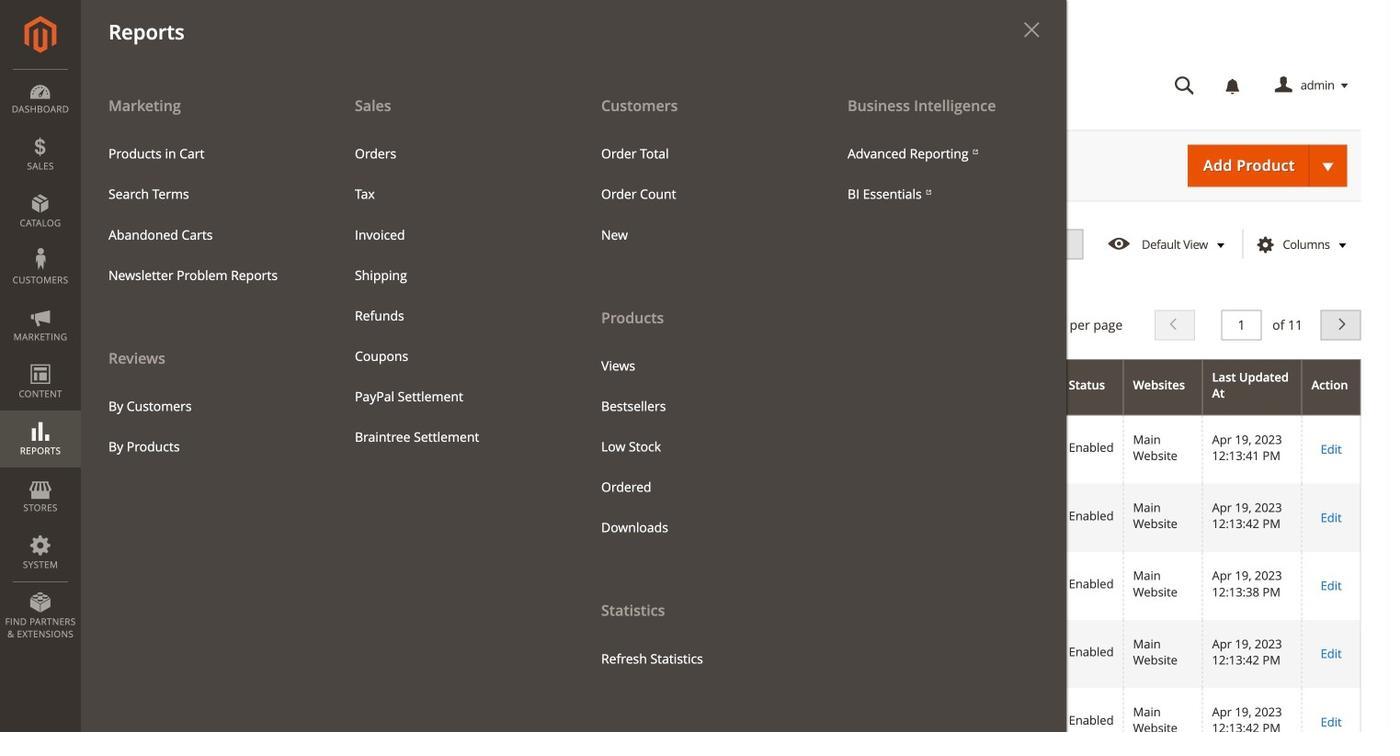 Task type: locate. For each thing, give the bounding box(es) containing it.
None number field
[[1221, 310, 1262, 341]]

menu
[[81, 85, 1067, 733], [81, 85, 327, 468], [574, 85, 820, 680], [95, 134, 314, 296], [341, 134, 560, 458], [588, 134, 806, 255], [834, 134, 1053, 215], [588, 346, 806, 549], [95, 387, 314, 468]]

menu bar
[[0, 0, 1067, 733]]

Search by keyword text field
[[108, 269, 527, 299]]



Task type: describe. For each thing, give the bounding box(es) containing it.
magento admin panel image
[[24, 16, 57, 53]]

lono yoga short image
[[222, 562, 268, 608]]

cassia funnel sweatshirt image
[[222, 493, 268, 539]]

helena hooded fleece image
[[222, 698, 268, 733]]

phoebe zipper sweatshirt image
[[222, 425, 268, 471]]

ariel roll sleeve sweatshirt image
[[222, 630, 268, 676]]



